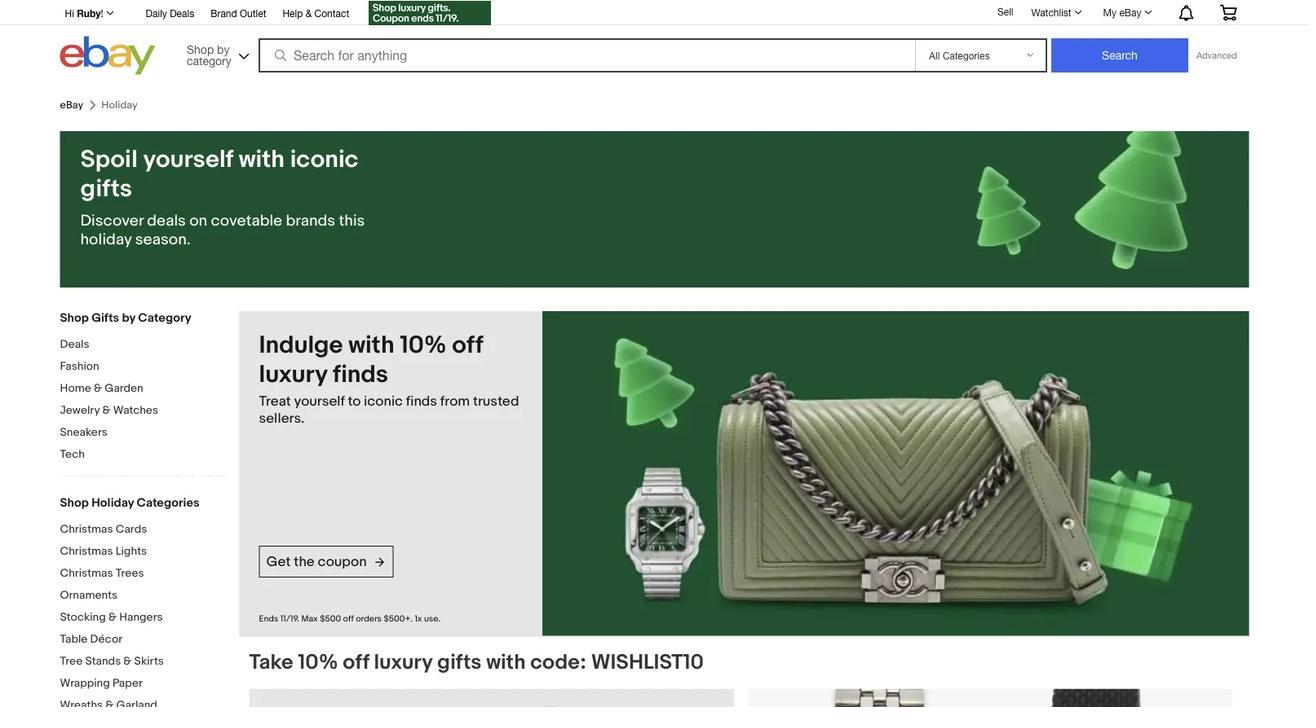 Task type: vqa. For each thing, say whether or not it's contained in the screenshot.
the bottommost by
yes



Task type: locate. For each thing, give the bounding box(es) containing it.
0 vertical spatial deals
[[170, 7, 194, 19]]

off inside indulge with 10% off luxury finds treat yourself to iconic finds from trusted sellers.
[[452, 331, 483, 361]]

shop for shop holiday categories
[[60, 496, 89, 511]]

& inside account navigation
[[306, 7, 312, 19]]

0 horizontal spatial finds
[[333, 361, 388, 390]]

luxury down $500+.
[[374, 651, 432, 676]]

1 horizontal spatial iconic
[[364, 393, 403, 410]]

from
[[440, 393, 470, 410]]

10% inside indulge with 10% off luxury finds treat yourself to iconic finds from trusted sellers.
[[400, 331, 447, 361]]

trees
[[116, 567, 144, 581]]

yourself
[[143, 145, 233, 175], [294, 393, 345, 410]]

yourself left to
[[294, 393, 345, 410]]

spoil yourself with iconic gifts discover deals on covetable brands this holiday season.
[[80, 145, 365, 250]]

1 vertical spatial shop
[[60, 311, 89, 325]]

contact
[[314, 7, 349, 19]]

help & contact
[[283, 7, 349, 19]]

category
[[187, 54, 231, 67]]

0 vertical spatial 10%
[[400, 331, 447, 361]]

0 vertical spatial by
[[217, 42, 230, 56]]

finds
[[333, 361, 388, 390], [406, 393, 437, 410]]

0 horizontal spatial iconic
[[290, 145, 358, 175]]

ends 11/19. max $500 off orders $500+. 1x use.
[[259, 615, 440, 625]]

1 vertical spatial gifts
[[437, 651, 482, 676]]

take 10% off luxury gifts with code: wishlist10
[[249, 651, 704, 676]]

christmas
[[60, 523, 113, 537], [60, 545, 113, 559], [60, 567, 113, 581]]

off right $500
[[343, 615, 354, 625]]

$500
[[320, 615, 341, 625]]

trusted
[[473, 393, 519, 410]]

with up to
[[348, 331, 394, 361]]

1 vertical spatial christmas
[[60, 545, 113, 559]]

watches
[[113, 404, 158, 418]]

gifts up discover
[[80, 175, 132, 204]]

gifts
[[91, 311, 119, 325]]

outlet
[[240, 7, 266, 19]]

deals link
[[60, 338, 227, 353]]

0 horizontal spatial by
[[122, 311, 135, 325]]

ebay inside account navigation
[[1119, 7, 1141, 18]]

0 horizontal spatial with
[[239, 145, 285, 175]]

jewelry
[[60, 404, 100, 418]]

watchlist
[[1031, 7, 1071, 18]]

2 vertical spatial christmas
[[60, 567, 113, 581]]

sneakers
[[60, 426, 107, 440]]

category
[[138, 311, 191, 325]]

None text field
[[249, 690, 734, 708], [747, 690, 1233, 708], [249, 690, 734, 708], [747, 690, 1233, 708]]

discover
[[80, 212, 143, 231]]

luxury inside indulge with 10% off luxury finds treat yourself to iconic finds from trusted sellers.
[[259, 361, 327, 390]]

ruby
[[77, 7, 101, 19]]

1 horizontal spatial with
[[348, 331, 394, 361]]

1 vertical spatial 10%
[[298, 651, 338, 676]]

0 horizontal spatial 10%
[[298, 651, 338, 676]]

advanced
[[1196, 50, 1237, 61]]

shop
[[187, 42, 214, 56], [60, 311, 89, 325], [60, 496, 89, 511]]

2 vertical spatial off
[[343, 651, 369, 676]]

1 vertical spatial off
[[343, 615, 354, 625]]

orders
[[356, 615, 382, 625]]

shop left gifts
[[60, 311, 89, 325]]

lights
[[116, 545, 147, 559]]

yourself up on
[[143, 145, 233, 175]]

0 vertical spatial with
[[239, 145, 285, 175]]

1 horizontal spatial gifts
[[437, 651, 482, 676]]

0 horizontal spatial ebay
[[60, 99, 83, 112]]

use.
[[424, 615, 440, 625]]

10% up the from
[[400, 331, 447, 361]]

1 horizontal spatial deals
[[170, 7, 194, 19]]

season.
[[135, 230, 191, 250]]

0 vertical spatial christmas
[[60, 523, 113, 537]]

shop holiday categories
[[60, 496, 200, 511]]

1 vertical spatial finds
[[406, 393, 437, 410]]

11/19.
[[280, 615, 299, 625]]

home
[[60, 382, 91, 396]]

finds left the from
[[406, 393, 437, 410]]

with up covetable
[[239, 145, 285, 175]]

1 vertical spatial deals
[[60, 338, 89, 352]]

gifts for yourself
[[80, 175, 132, 204]]

0 vertical spatial ebay
[[1119, 7, 1141, 18]]

iconic up the brands
[[290, 145, 358, 175]]

luxury up treat
[[259, 361, 327, 390]]

wrapping
[[60, 677, 110, 691]]

1 horizontal spatial by
[[217, 42, 230, 56]]

0 vertical spatial finds
[[333, 361, 388, 390]]

0 vertical spatial yourself
[[143, 145, 233, 175]]

2 vertical spatial with
[[486, 651, 526, 676]]

ebay right the my
[[1119, 7, 1141, 18]]

1x
[[415, 615, 422, 625]]

by down brand
[[217, 42, 230, 56]]

0 horizontal spatial deals
[[60, 338, 89, 352]]

brand outlet
[[211, 7, 266, 19]]

gifts for 10%
[[437, 651, 482, 676]]

1 horizontal spatial ebay
[[1119, 7, 1141, 18]]

tech
[[60, 448, 85, 462]]

shop inside shop by category
[[187, 42, 214, 56]]

this
[[339, 212, 365, 231]]

to
[[348, 393, 361, 410]]

décor
[[90, 633, 122, 647]]

1 vertical spatial iconic
[[364, 393, 403, 410]]

gifts inside indulge with 10% off luxury finds main content
[[437, 651, 482, 676]]

& right the home
[[94, 382, 102, 396]]

0 horizontal spatial gifts
[[80, 175, 132, 204]]

0 vertical spatial iconic
[[290, 145, 358, 175]]

0 horizontal spatial yourself
[[143, 145, 233, 175]]

shop by category
[[187, 42, 231, 67]]

None submit
[[1051, 38, 1188, 73]]

categories
[[137, 496, 200, 511]]

indulge
[[259, 331, 343, 361]]

iconic
[[290, 145, 358, 175], [364, 393, 403, 410]]

shop down brand
[[187, 42, 214, 56]]

shop by category banner
[[56, 0, 1249, 79]]

0 vertical spatial luxury
[[259, 361, 327, 390]]

deals up fashion
[[60, 338, 89, 352]]

deals inside daily deals link
[[170, 7, 194, 19]]

gifts inside spoil yourself with iconic gifts discover deals on covetable brands this holiday season.
[[80, 175, 132, 204]]

off up the from
[[452, 331, 483, 361]]

$500+.
[[384, 615, 413, 625]]

2 vertical spatial shop
[[60, 496, 89, 511]]

help
[[283, 7, 303, 19]]

ornaments
[[60, 589, 117, 603]]

off down ends 11/19. max $500 off orders $500+. 1x use.
[[343, 651, 369, 676]]

account navigation
[[56, 0, 1249, 27]]

0 vertical spatial shop
[[187, 42, 214, 56]]

1 vertical spatial yourself
[[294, 393, 345, 410]]

daily deals
[[146, 7, 194, 19]]

1 horizontal spatial finds
[[406, 393, 437, 410]]

!
[[101, 7, 103, 19]]

treat
[[259, 393, 291, 410]]

off
[[452, 331, 483, 361], [343, 615, 354, 625], [343, 651, 369, 676]]

& right help
[[306, 7, 312, 19]]

1 horizontal spatial 10%
[[400, 331, 447, 361]]

my ebay link
[[1094, 2, 1159, 22]]

gifts down use.
[[437, 651, 482, 676]]

10% down max
[[298, 651, 338, 676]]

advanced link
[[1188, 39, 1245, 72]]

iconic inside spoil yourself with iconic gifts discover deals on covetable brands this holiday season.
[[290, 145, 358, 175]]

spoil
[[80, 145, 138, 175]]

with
[[239, 145, 285, 175], [348, 331, 394, 361], [486, 651, 526, 676]]

ends
[[259, 615, 278, 625]]

0 vertical spatial off
[[452, 331, 483, 361]]

daily deals link
[[146, 5, 194, 23]]

shop for shop gifts by category
[[60, 311, 89, 325]]

help & contact link
[[283, 5, 349, 23]]

1 vertical spatial ebay
[[60, 99, 83, 112]]

1 horizontal spatial yourself
[[294, 393, 345, 410]]

iconic right to
[[364, 393, 403, 410]]

by right gifts
[[122, 311, 135, 325]]

get the coupon
[[266, 554, 367, 571]]

1 vertical spatial luxury
[[374, 651, 432, 676]]

0 vertical spatial gifts
[[80, 175, 132, 204]]

indulge with 10% off luxury finds treat yourself to iconic finds from trusted sellers.
[[259, 331, 519, 427]]

deals
[[170, 7, 194, 19], [60, 338, 89, 352]]

1 horizontal spatial luxury
[[374, 651, 432, 676]]

daily
[[146, 7, 167, 19]]

ebay up spoil
[[60, 99, 83, 112]]

1 vertical spatial with
[[348, 331, 394, 361]]

sell link
[[990, 6, 1021, 17]]

deals right daily
[[170, 7, 194, 19]]

gifts
[[80, 175, 132, 204], [437, 651, 482, 676]]

&
[[306, 7, 312, 19], [94, 382, 102, 396], [102, 404, 111, 418], [108, 611, 117, 625], [123, 655, 132, 669]]

0 horizontal spatial luxury
[[259, 361, 327, 390]]

finds up to
[[333, 361, 388, 390]]

with left the code:
[[486, 651, 526, 676]]

shop left holiday
[[60, 496, 89, 511]]



Task type: describe. For each thing, give the bounding box(es) containing it.
none submit inside the shop by category banner
[[1051, 38, 1188, 73]]

get the coupon image
[[369, 1, 491, 25]]

hangers
[[119, 611, 163, 625]]

deals inside deals fashion home & garden jewelry & watches sneakers tech
[[60, 338, 89, 352]]

get the coupon link
[[259, 546, 394, 578]]

stocking
[[60, 611, 106, 625]]

3 christmas from the top
[[60, 567, 113, 581]]

yourself inside indulge with 10% off luxury finds treat yourself to iconic finds from trusted sellers.
[[294, 393, 345, 410]]

christmas lights link
[[60, 545, 227, 560]]

the
[[294, 554, 315, 571]]

on
[[189, 212, 207, 231]]

christmas cards christmas lights christmas trees ornaments stocking & hangers table décor tree stands & skirts wrapping paper
[[60, 523, 164, 691]]

shop for shop by category
[[187, 42, 214, 56]]

your shopping cart image
[[1219, 4, 1238, 21]]

watchlist link
[[1022, 2, 1089, 22]]

sneakers link
[[60, 426, 227, 441]]

my
[[1103, 7, 1117, 18]]

& left skirts
[[123, 655, 132, 669]]

deals
[[147, 212, 186, 231]]

paper
[[113, 677, 143, 691]]

fashion link
[[60, 360, 227, 375]]

table décor link
[[60, 633, 227, 648]]

1 christmas from the top
[[60, 523, 113, 537]]

coupon
[[318, 554, 367, 571]]

tree
[[60, 655, 83, 669]]

jewelry & watches link
[[60, 404, 227, 419]]

with inside indulge with 10% off luxury finds treat yourself to iconic finds from trusted sellers.
[[348, 331, 394, 361]]

garden
[[105, 382, 143, 396]]

ornaments link
[[60, 589, 227, 604]]

with inside spoil yourself with iconic gifts discover deals on covetable brands this holiday season.
[[239, 145, 285, 175]]

yourself inside spoil yourself with iconic gifts discover deals on covetable brands this holiday season.
[[143, 145, 233, 175]]

take
[[249, 651, 293, 676]]

cards
[[116, 523, 147, 537]]

code:
[[530, 651, 586, 676]]

table
[[60, 633, 88, 647]]

2 horizontal spatial with
[[486, 651, 526, 676]]

sell
[[997, 6, 1013, 17]]

deals fashion home & garden jewelry & watches sneakers tech
[[60, 338, 158, 462]]

indulge with 10% off luxury finds main content
[[239, 312, 1249, 708]]

tech link
[[60, 448, 227, 463]]

fashion
[[60, 360, 99, 374]]

hi
[[65, 7, 74, 19]]

holiday
[[91, 496, 134, 511]]

1 vertical spatial by
[[122, 311, 135, 325]]

stands
[[85, 655, 121, 669]]

iconic inside indulge with 10% off luxury finds treat yourself to iconic finds from trusted sellers.
[[364, 393, 403, 410]]

get
[[266, 554, 291, 571]]

brand outlet link
[[211, 5, 266, 23]]

brand
[[211, 7, 237, 19]]

& up décor
[[108, 611, 117, 625]]

covetable
[[211, 212, 282, 231]]

holiday
[[80, 230, 132, 250]]

my ebay
[[1103, 7, 1141, 18]]

skirts
[[134, 655, 164, 669]]

hi ruby !
[[65, 7, 103, 19]]

christmas cards link
[[60, 523, 227, 538]]

& right the jewelry
[[102, 404, 111, 418]]

stocking & hangers link
[[60, 611, 227, 626]]

home & garden link
[[60, 382, 227, 397]]

wishlist10
[[591, 651, 704, 676]]

max
[[301, 615, 318, 625]]

sellers.
[[259, 410, 305, 427]]

by inside shop by category
[[217, 42, 230, 56]]

christmas trees link
[[60, 567, 227, 582]]

ebay link
[[60, 99, 83, 112]]

shop gifts by category
[[60, 311, 191, 325]]

tree stands & skirts link
[[60, 655, 227, 670]]

wrapping paper link
[[60, 677, 227, 692]]

brands
[[286, 212, 335, 231]]

2 christmas from the top
[[60, 545, 113, 559]]

Search for anything text field
[[261, 40, 912, 71]]

shop by category button
[[179, 36, 253, 71]]



